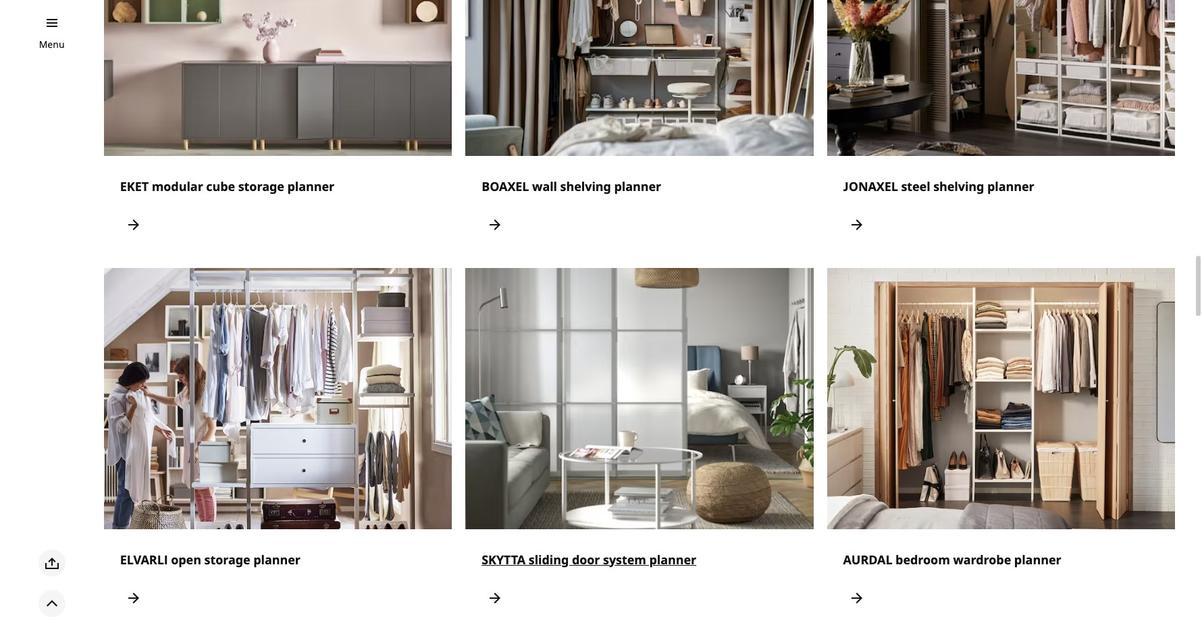 Task type: describe. For each thing, give the bounding box(es) containing it.
jonaxel steel shelving planner link
[[827, 0, 1175, 255]]

skytta sliding door system planner
[[482, 552, 697, 568]]

elvarli open storage planner link
[[104, 268, 452, 628]]

planner for elvarli open storage planner
[[253, 552, 301, 568]]

menu button
[[39, 37, 65, 52]]

boaxel wall shelving planner
[[482, 178, 661, 195]]

bedroom
[[896, 552, 950, 568]]

wall
[[532, 178, 557, 195]]

eket
[[120, 178, 149, 195]]

skytta sliding door system planner link
[[466, 268, 814, 628]]

elvarli
[[120, 552, 168, 568]]

steel
[[901, 178, 931, 195]]

aurdal bedroom wardrobe planner link
[[827, 268, 1175, 628]]

boaxel wall shelving planner link
[[466, 0, 814, 255]]

eket modular cube storage planner link
[[104, 0, 452, 255]]



Task type: locate. For each thing, give the bounding box(es) containing it.
elvarli open storage planner
[[120, 552, 301, 568]]

aurdal
[[843, 552, 893, 568]]

shelving right wall on the top of page
[[560, 178, 611, 195]]

eket modular cube storage planner
[[120, 178, 334, 195]]

2 shelving from the left
[[934, 178, 984, 195]]

planner for jonaxel steel shelving planner
[[988, 178, 1035, 195]]

open
[[171, 552, 201, 568]]

menu
[[39, 38, 65, 51]]

planner
[[287, 178, 334, 195], [614, 178, 661, 195], [988, 178, 1035, 195], [253, 552, 301, 568], [649, 552, 697, 568], [1014, 552, 1062, 568]]

skytta
[[482, 552, 526, 568]]

shelving right steel
[[934, 178, 984, 195]]

0 vertical spatial storage
[[238, 178, 284, 195]]

1 horizontal spatial shelving
[[934, 178, 984, 195]]

system
[[603, 552, 646, 568]]

shelving for steel
[[934, 178, 984, 195]]

shelving for wall
[[560, 178, 611, 195]]

wardrobe
[[953, 552, 1011, 568]]

storage
[[238, 178, 284, 195], [204, 552, 250, 568]]

storage right the cube
[[238, 178, 284, 195]]

storage right open
[[204, 552, 250, 568]]

planner for aurdal bedroom wardrobe planner
[[1014, 552, 1062, 568]]

sliding
[[529, 552, 569, 568]]

1 vertical spatial storage
[[204, 552, 250, 568]]

jonaxel steel shelving planner
[[843, 178, 1035, 195]]

planner for boaxel wall shelving planner
[[614, 178, 661, 195]]

0 horizontal spatial shelving
[[560, 178, 611, 195]]

shelving
[[560, 178, 611, 195], [934, 178, 984, 195]]

door
[[572, 552, 600, 568]]

1 shelving from the left
[[560, 178, 611, 195]]

jonaxel
[[843, 178, 898, 195]]

cube
[[206, 178, 235, 195]]

modular
[[152, 178, 203, 195]]

boaxel
[[482, 178, 529, 195]]

aurdal bedroom wardrobe planner
[[843, 552, 1062, 568]]



Task type: vqa. For each thing, say whether or not it's contained in the screenshot.
109's delivery
no



